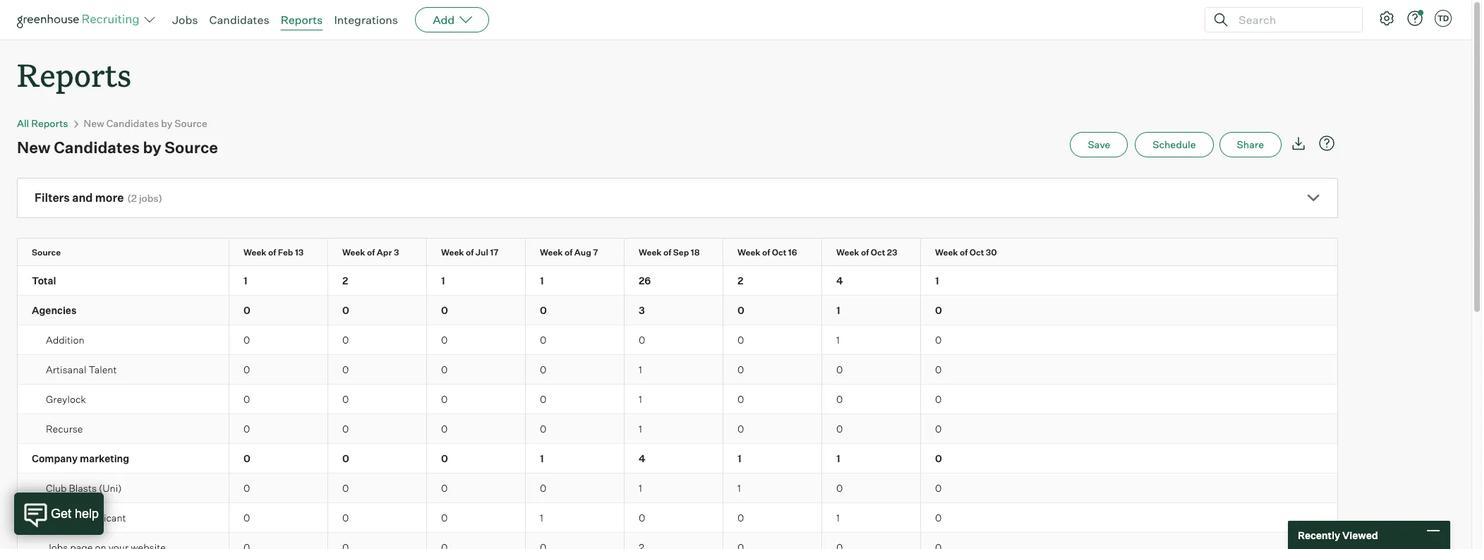 Task type: describe. For each thing, give the bounding box(es) containing it.
0 horizontal spatial new
[[17, 138, 51, 157]]

configure image
[[1379, 10, 1396, 27]]

company
[[32, 453, 78, 465]]

row group containing recurse
[[18, 415, 1338, 444]]

recently
[[1299, 529, 1341, 541]]

greylock
[[46, 393, 86, 405]]

feb
[[278, 247, 293, 258]]

7
[[593, 247, 598, 258]]

source inside column header
[[32, 247, 61, 258]]

row for row group containing club blasts (uni)
[[18, 474, 1338, 503]]

row for row group containing internal applicant
[[18, 504, 1338, 533]]

0 vertical spatial new candidates by source
[[84, 117, 207, 129]]

1 vertical spatial new candidates by source
[[17, 138, 218, 157]]

save and schedule this report to revisit it! element
[[1071, 132, 1136, 158]]

td button
[[1433, 7, 1455, 30]]

new candidates by source link
[[84, 117, 207, 129]]

0 vertical spatial by
[[161, 117, 173, 129]]

schedule button
[[1136, 132, 1214, 158]]

jobs
[[172, 13, 198, 27]]

artisanal
[[46, 364, 86, 376]]

schedule
[[1153, 139, 1197, 151]]

internal applicant
[[46, 512, 126, 524]]

talent
[[89, 364, 117, 376]]

reports link
[[281, 13, 323, 27]]

row for row group containing company marketing
[[18, 444, 1338, 473]]

week of oct 16 column header
[[724, 239, 835, 266]]

2 horizontal spatial 2
[[738, 275, 744, 287]]

row for first row group from the bottom of the grid containing total
[[18, 533, 1338, 549]]

week for week of oct 23
[[837, 247, 860, 258]]

week of oct 23 column header
[[823, 239, 934, 266]]

0 vertical spatial candidates
[[209, 13, 270, 27]]

1 horizontal spatial 2
[[342, 275, 348, 287]]

jobs
[[139, 192, 159, 204]]

13
[[295, 247, 304, 258]]

source column header
[[18, 239, 242, 266]]

(
[[127, 192, 131, 204]]

row for row group containing total
[[18, 266, 1338, 295]]

filters and more ( 2 jobs )
[[35, 191, 162, 205]]

row group containing agencies
[[18, 296, 1338, 326]]

of for 18
[[664, 247, 672, 258]]

week of jul 17 column header
[[427, 239, 538, 266]]

week for week of apr 3
[[342, 247, 365, 258]]

1 vertical spatial source
[[165, 138, 218, 157]]

save
[[1088, 139, 1111, 151]]

of for 7
[[565, 247, 573, 258]]

week for week of oct 16
[[738, 247, 761, 258]]

faq image
[[1319, 135, 1336, 152]]

artisanal talent
[[46, 364, 117, 376]]

jobs link
[[172, 13, 198, 27]]

club
[[46, 482, 67, 494]]

row group containing addition
[[18, 326, 1338, 355]]

30
[[986, 247, 998, 258]]

row for row group containing recurse
[[18, 415, 1338, 444]]

2 inside filters and more ( 2 jobs )
[[131, 192, 137, 204]]

row for row group containing artisanal talent
[[18, 355, 1338, 384]]

of for 23
[[862, 247, 870, 258]]

sep
[[674, 247, 689, 258]]

week of oct 16
[[738, 247, 798, 258]]

company marketing
[[32, 453, 129, 465]]

10 row group from the top
[[18, 533, 1338, 549]]

oct for 16
[[772, 247, 787, 258]]

week of sep 18 column header
[[625, 239, 736, 266]]

of for 17
[[466, 247, 474, 258]]

0 vertical spatial reports
[[281, 13, 323, 27]]

td button
[[1436, 10, 1453, 27]]

jul
[[476, 247, 489, 258]]

0 vertical spatial new
[[84, 117, 104, 129]]

club blasts (uni)
[[46, 482, 122, 494]]

week of feb 13
[[244, 247, 304, 258]]

row for row group containing addition
[[18, 326, 1338, 355]]

1 vertical spatial 3
[[639, 304, 645, 316]]

)
[[159, 192, 162, 204]]

0 horizontal spatial 4
[[639, 453, 646, 465]]

week of feb 13 column header
[[230, 239, 340, 266]]

17
[[490, 247, 499, 258]]

of for 30
[[960, 247, 968, 258]]

and
[[72, 191, 93, 205]]

total
[[32, 275, 56, 287]]

row for row group containing agencies
[[18, 296, 1338, 325]]

add
[[433, 13, 455, 27]]

download image
[[1291, 135, 1308, 152]]

26
[[639, 275, 651, 287]]



Task type: locate. For each thing, give the bounding box(es) containing it.
greenhouse recruiting image
[[17, 11, 144, 28]]

6 week from the left
[[738, 247, 761, 258]]

row containing agencies
[[18, 296, 1338, 325]]

oct inside "column header"
[[871, 247, 886, 258]]

add button
[[415, 7, 490, 32]]

of inside week of apr 3 column header
[[367, 247, 375, 258]]

of left apr
[[367, 247, 375, 258]]

recently viewed
[[1299, 529, 1379, 541]]

marketing
[[80, 453, 129, 465]]

row group
[[18, 266, 1338, 296], [18, 296, 1338, 326], [18, 326, 1338, 355], [18, 355, 1338, 385], [18, 385, 1338, 415], [18, 415, 1338, 444], [18, 444, 1338, 474], [18, 474, 1338, 504], [18, 504, 1338, 533], [18, 533, 1338, 549]]

row containing internal applicant
[[18, 504, 1338, 533]]

of left sep
[[664, 247, 672, 258]]

0 vertical spatial 4
[[837, 275, 844, 287]]

1
[[244, 275, 248, 287], [441, 275, 445, 287], [540, 275, 544, 287], [936, 275, 940, 287], [837, 304, 841, 316], [837, 334, 840, 346], [639, 364, 642, 376], [639, 393, 642, 405], [639, 423, 642, 435], [540, 453, 544, 465], [738, 453, 742, 465], [837, 453, 841, 465], [639, 482, 642, 494], [738, 482, 741, 494], [540, 512, 544, 524], [837, 512, 840, 524]]

oct for 30
[[970, 247, 985, 258]]

integrations link
[[334, 13, 398, 27]]

recurse
[[46, 423, 83, 435]]

2 row group from the top
[[18, 296, 1338, 326]]

row containing source
[[18, 239, 1338, 266]]

9 row from the top
[[18, 474, 1338, 503]]

row containing greylock
[[18, 385, 1338, 414]]

3 row from the top
[[18, 296, 1338, 325]]

applicant
[[83, 512, 126, 524]]

3 inside column header
[[394, 247, 399, 258]]

week of sep 18
[[639, 247, 700, 258]]

18
[[691, 247, 700, 258]]

3 week from the left
[[441, 247, 464, 258]]

week for week of aug 7
[[540, 247, 563, 258]]

row group containing artisanal talent
[[18, 355, 1338, 385]]

row group containing internal applicant
[[18, 504, 1338, 533]]

of inside week of sep 18 'column header'
[[664, 247, 672, 258]]

8 row from the top
[[18, 444, 1338, 473]]

6 row from the top
[[18, 385, 1338, 414]]

of for 16
[[763, 247, 771, 258]]

of inside week of oct 16 column header
[[763, 247, 771, 258]]

week of aug 7 column header
[[526, 239, 637, 266]]

0 horizontal spatial oct
[[772, 247, 787, 258]]

week left jul
[[441, 247, 464, 258]]

1 vertical spatial 4
[[639, 453, 646, 465]]

row for row group containing greylock
[[18, 385, 1338, 414]]

5 row group from the top
[[18, 385, 1338, 415]]

new
[[84, 117, 104, 129], [17, 138, 51, 157]]

week of jul 17
[[441, 247, 499, 258]]

addition
[[46, 334, 85, 346]]

all reports link
[[17, 117, 68, 129]]

week left feb
[[244, 247, 267, 258]]

of for 3
[[367, 247, 375, 258]]

week of apr 3
[[342, 247, 399, 258]]

week inside week of jul 17 column header
[[441, 247, 464, 258]]

7 row from the top
[[18, 415, 1338, 444]]

of inside week of aug 7 column header
[[565, 247, 573, 258]]

all
[[17, 117, 29, 129]]

row containing company marketing
[[18, 444, 1338, 473]]

grid
[[18, 239, 1338, 549]]

10 row from the top
[[18, 504, 1338, 533]]

row containing addition
[[18, 326, 1338, 355]]

of inside week of feb 13 'column header'
[[268, 247, 276, 258]]

2 vertical spatial reports
[[31, 117, 68, 129]]

2 row from the top
[[18, 266, 1338, 295]]

week up the 26
[[639, 247, 662, 258]]

of left 16
[[763, 247, 771, 258]]

new candidates by source
[[84, 117, 207, 129], [17, 138, 218, 157]]

5 week from the left
[[639, 247, 662, 258]]

reports down greenhouse recruiting image
[[17, 54, 131, 95]]

week
[[244, 247, 267, 258], [342, 247, 365, 258], [441, 247, 464, 258], [540, 247, 563, 258], [639, 247, 662, 258], [738, 247, 761, 258], [837, 247, 860, 258], [936, 247, 959, 258]]

oct
[[772, 247, 787, 258], [871, 247, 886, 258], [970, 247, 985, 258]]

of inside week of oct 23 "column header"
[[862, 247, 870, 258]]

row group containing company marketing
[[18, 444, 1338, 474]]

row containing recurse
[[18, 415, 1338, 444]]

more
[[95, 191, 124, 205]]

week for week of sep 18
[[639, 247, 662, 258]]

week of apr 3 column header
[[328, 239, 439, 266]]

row containing total
[[18, 266, 1338, 295]]

7 of from the left
[[862, 247, 870, 258]]

2 oct from the left
[[871, 247, 886, 258]]

week left 23
[[837, 247, 860, 258]]

oct left 16
[[772, 247, 787, 258]]

1 row from the top
[[18, 239, 1338, 266]]

candidates link
[[209, 13, 270, 27]]

1 week from the left
[[244, 247, 267, 258]]

week for week of oct 30
[[936, 247, 959, 258]]

2 horizontal spatial oct
[[970, 247, 985, 258]]

blasts
[[69, 482, 97, 494]]

1 vertical spatial new
[[17, 138, 51, 157]]

2 left jobs at the left top
[[131, 192, 137, 204]]

0
[[244, 304, 251, 316], [342, 304, 349, 316], [441, 304, 448, 316], [540, 304, 547, 316], [738, 304, 745, 316], [936, 304, 943, 316], [244, 334, 250, 346], [342, 334, 349, 346], [441, 334, 448, 346], [540, 334, 547, 346], [639, 334, 646, 346], [738, 334, 745, 346], [936, 334, 942, 346], [244, 364, 250, 376], [342, 364, 349, 376], [441, 364, 448, 376], [540, 364, 547, 376], [738, 364, 745, 376], [837, 364, 843, 376], [936, 364, 942, 376], [244, 393, 250, 405], [342, 393, 349, 405], [441, 393, 448, 405], [540, 393, 547, 405], [738, 393, 745, 405], [837, 393, 843, 405], [936, 393, 942, 405], [244, 423, 250, 435], [342, 423, 349, 435], [441, 423, 448, 435], [540, 423, 547, 435], [738, 423, 745, 435], [837, 423, 843, 435], [936, 423, 942, 435], [244, 453, 251, 465], [342, 453, 349, 465], [441, 453, 448, 465], [936, 453, 943, 465], [244, 482, 250, 494], [342, 482, 349, 494], [441, 482, 448, 494], [540, 482, 547, 494], [837, 482, 843, 494], [936, 482, 942, 494], [244, 512, 250, 524], [342, 512, 349, 524], [441, 512, 448, 524], [639, 512, 646, 524], [738, 512, 745, 524], [936, 512, 942, 524]]

1 horizontal spatial 4
[[837, 275, 844, 287]]

new right all reports link
[[84, 117, 104, 129]]

week for week of jul 17
[[441, 247, 464, 258]]

7 week from the left
[[837, 247, 860, 258]]

1 vertical spatial by
[[143, 138, 162, 157]]

8 row group from the top
[[18, 474, 1338, 504]]

of left feb
[[268, 247, 276, 258]]

week inside week of apr 3 column header
[[342, 247, 365, 258]]

row group containing greylock
[[18, 385, 1338, 415]]

of left jul
[[466, 247, 474, 258]]

2 vertical spatial source
[[32, 247, 61, 258]]

of left 30
[[960, 247, 968, 258]]

by
[[161, 117, 173, 129], [143, 138, 162, 157]]

viewed
[[1343, 529, 1379, 541]]

oct inside column header
[[772, 247, 787, 258]]

3
[[394, 247, 399, 258], [639, 304, 645, 316]]

week left aug
[[540, 247, 563, 258]]

1 of from the left
[[268, 247, 276, 258]]

source
[[175, 117, 207, 129], [165, 138, 218, 157], [32, 247, 61, 258]]

1 vertical spatial candidates
[[106, 117, 159, 129]]

agencies
[[32, 304, 77, 316]]

week for week of feb 13
[[244, 247, 267, 258]]

oct for 23
[[871, 247, 886, 258]]

3 of from the left
[[466, 247, 474, 258]]

8 week from the left
[[936, 247, 959, 258]]

Search text field
[[1236, 10, 1350, 30]]

row containing club blasts (uni)
[[18, 474, 1338, 503]]

2 week from the left
[[342, 247, 365, 258]]

6 row group from the top
[[18, 415, 1338, 444]]

row containing artisanal talent
[[18, 355, 1338, 384]]

save button
[[1071, 132, 1129, 158]]

week inside week of oct 23 "column header"
[[837, 247, 860, 258]]

1 horizontal spatial new
[[84, 117, 104, 129]]

row group containing total
[[18, 266, 1338, 296]]

9 row group from the top
[[18, 504, 1338, 533]]

3 row group from the top
[[18, 326, 1338, 355]]

16
[[789, 247, 798, 258]]

all reports
[[17, 117, 68, 129]]

8 of from the left
[[960, 247, 968, 258]]

1 vertical spatial reports
[[17, 54, 131, 95]]

reports
[[281, 13, 323, 27], [17, 54, 131, 95], [31, 117, 68, 129]]

7 row group from the top
[[18, 444, 1338, 474]]

week left 16
[[738, 247, 761, 258]]

2 down week of apr 3
[[342, 275, 348, 287]]

week inside week of aug 7 column header
[[540, 247, 563, 258]]

of
[[268, 247, 276, 258], [367, 247, 375, 258], [466, 247, 474, 258], [565, 247, 573, 258], [664, 247, 672, 258], [763, 247, 771, 258], [862, 247, 870, 258], [960, 247, 968, 258]]

23
[[888, 247, 898, 258]]

4
[[837, 275, 844, 287], [639, 453, 646, 465]]

reports right all
[[31, 117, 68, 129]]

2
[[131, 192, 137, 204], [342, 275, 348, 287], [738, 275, 744, 287]]

week of oct 30
[[936, 247, 998, 258]]

of left aug
[[565, 247, 573, 258]]

1 horizontal spatial oct
[[871, 247, 886, 258]]

1 oct from the left
[[772, 247, 787, 258]]

4 row group from the top
[[18, 355, 1338, 385]]

1 row group from the top
[[18, 266, 1338, 296]]

2 of from the left
[[367, 247, 375, 258]]

of inside week of jul 17 column header
[[466, 247, 474, 258]]

1 horizontal spatial 3
[[639, 304, 645, 316]]

share
[[1238, 139, 1265, 151]]

(uni)
[[99, 482, 122, 494]]

2 down 'week of oct 16' on the top of page
[[738, 275, 744, 287]]

5 row from the top
[[18, 355, 1338, 384]]

td
[[1438, 13, 1450, 23]]

apr
[[377, 247, 392, 258]]

week inside week of sep 18 'column header'
[[639, 247, 662, 258]]

3 right apr
[[394, 247, 399, 258]]

grid containing total
[[18, 239, 1338, 549]]

week left apr
[[342, 247, 365, 258]]

internal
[[46, 512, 80, 524]]

aug
[[575, 247, 592, 258]]

oct left 30
[[970, 247, 985, 258]]

of left 23
[[862, 247, 870, 258]]

11 row from the top
[[18, 533, 1338, 549]]

6 of from the left
[[763, 247, 771, 258]]

filters
[[35, 191, 70, 205]]

oct left 23
[[871, 247, 886, 258]]

0 horizontal spatial 3
[[394, 247, 399, 258]]

candidates
[[209, 13, 270, 27], [106, 117, 159, 129], [54, 138, 140, 157]]

of for 13
[[268, 247, 276, 258]]

3 down the 26
[[639, 304, 645, 316]]

integrations
[[334, 13, 398, 27]]

week of oct 23
[[837, 247, 898, 258]]

0 horizontal spatial 2
[[131, 192, 137, 204]]

row
[[18, 239, 1338, 266], [18, 266, 1338, 295], [18, 296, 1338, 325], [18, 326, 1338, 355], [18, 355, 1338, 384], [18, 385, 1338, 414], [18, 415, 1338, 444], [18, 444, 1338, 473], [18, 474, 1338, 503], [18, 504, 1338, 533], [18, 533, 1338, 549]]

0 vertical spatial 3
[[394, 247, 399, 258]]

week inside week of oct 16 column header
[[738, 247, 761, 258]]

new down all reports link
[[17, 138, 51, 157]]

5 of from the left
[[664, 247, 672, 258]]

4 row from the top
[[18, 326, 1338, 355]]

4 week from the left
[[540, 247, 563, 258]]

0 vertical spatial source
[[175, 117, 207, 129]]

row for grid containing total
[[18, 239, 1338, 266]]

share button
[[1220, 132, 1282, 158]]

reports right candidates link
[[281, 13, 323, 27]]

3 oct from the left
[[970, 247, 985, 258]]

row group containing club blasts (uni)
[[18, 474, 1338, 504]]

week of aug 7
[[540, 247, 598, 258]]

week left 30
[[936, 247, 959, 258]]

week inside week of feb 13 'column header'
[[244, 247, 267, 258]]

4 of from the left
[[565, 247, 573, 258]]

2 vertical spatial candidates
[[54, 138, 140, 157]]



Task type: vqa. For each thing, say whether or not it's contained in the screenshot.
leftmost oct
yes



